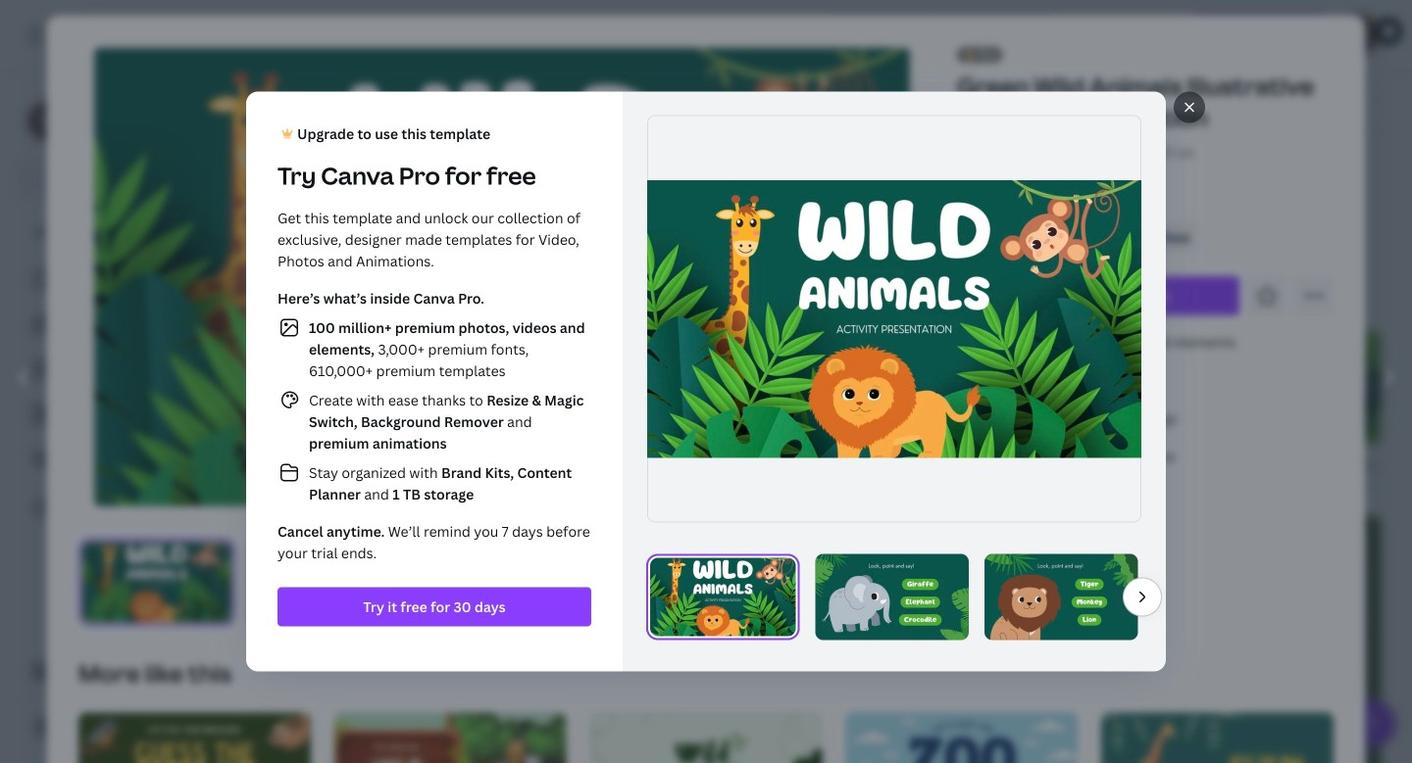 Task type: locate. For each thing, give the bounding box(es) containing it.
0 image
[[646, 555, 800, 641]]

green organic shape animal conservation presentation image
[[1177, 331, 1381, 445]]

list
[[278, 316, 591, 505], [957, 330, 1334, 469]]

0 horizontal spatial list
[[278, 316, 591, 505]]

green colorful illustration guess the animal game presentation image
[[271, 331, 474, 445], [78, 713, 311, 764]]

illustration cute animal blank notepaper a4 document image
[[497, 517, 701, 764]]

Projects button
[[1210, 98, 1377, 129]]

1 image
[[815, 555, 969, 641]]

2 image
[[984, 555, 1138, 641]]

my animal report basic information presentation pastel illustrated image
[[724, 331, 927, 445]]

green wild animals illustrative activity presentation image
[[95, 48, 909, 506], [647, 180, 1141, 458], [497, 331, 701, 445], [78, 539, 235, 627], [251, 539, 408, 627], [424, 539, 581, 627], [596, 539, 753, 627], [769, 539, 926, 627]]

1 horizontal spatial list
[[957, 330, 1334, 469]]

Templates button
[[1039, 98, 1206, 129]]

green neutral illustrative animals wildlife animated presentation image
[[951, 331, 1154, 445]]

None search field
[[823, 16, 1058, 55]]

yellow illustration world wildlife day poster image
[[951, 517, 1154, 764]]

green and blue illustrative playful zoo animals presentation image
[[846, 713, 1078, 764]]



Task type: vqa. For each thing, say whether or not it's contained in the screenshot.
the rightmost Team 1 element
no



Task type: describe. For each thing, give the bounding box(es) containing it.
green javan rhinoceros information report endangered animal poster image
[[1177, 517, 1381, 764]]

1 vertical spatial green colorful illustration guess the animal game presentation image
[[78, 713, 311, 764]]

science wild animals presentation in green colorful illustrative style image
[[334, 713, 566, 764]]

0 vertical spatial green colorful illustration guess the animal game presentation image
[[271, 331, 474, 445]]

green and yellow doodle fun facts about animals and nature infographic image
[[724, 703, 927, 764]]

green white illustrative world animal day volunteer flyer image
[[271, 517, 474, 764]]

top level navigation element
[[173, 16, 776, 55]]



